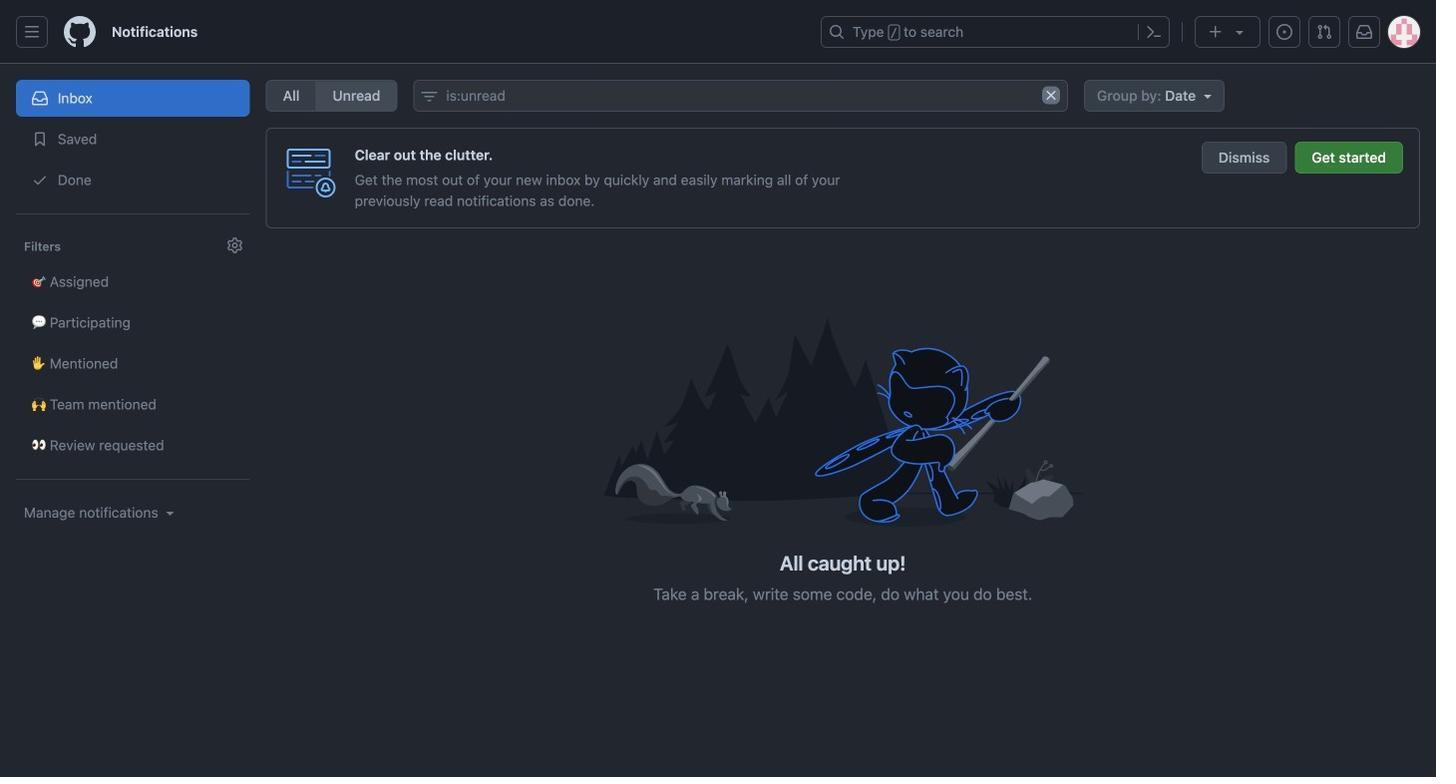 Task type: locate. For each thing, give the bounding box(es) containing it.
triangle down image down plus icon
[[1200, 88, 1216, 104]]

1 horizontal spatial triangle down image
[[1232, 24, 1248, 40]]

inbox image
[[32, 90, 48, 106]]

triangle down image
[[1232, 24, 1248, 40], [1200, 88, 1216, 104]]

check image
[[32, 172, 48, 188]]

triangle down image right plus icon
[[1232, 24, 1248, 40]]

notifications image
[[1357, 24, 1373, 40]]

None search field
[[414, 80, 1068, 112]]

1 vertical spatial triangle down image
[[1200, 88, 1216, 104]]

Filter notifications text field
[[414, 80, 1068, 112]]

bookmark image
[[32, 131, 48, 147]]

git pull request image
[[1317, 24, 1333, 40]]

inbox zero image
[[604, 308, 1083, 535]]

homepage image
[[64, 16, 96, 48]]



Task type: describe. For each thing, give the bounding box(es) containing it.
plus image
[[1208, 24, 1224, 40]]

0 vertical spatial triangle down image
[[1232, 24, 1248, 40]]

clear filters image
[[1042, 86, 1060, 104]]

0 horizontal spatial triangle down image
[[1200, 88, 1216, 104]]

triangle down image
[[162, 505, 178, 521]]

issue opened image
[[1277, 24, 1293, 40]]

filter image
[[422, 89, 437, 105]]

notifications element
[[16, 64, 250, 688]]

command palette image
[[1146, 24, 1162, 40]]

customize filters image
[[227, 237, 243, 253]]



Task type: vqa. For each thing, say whether or not it's contained in the screenshot.
bottom triangle down icon
yes



